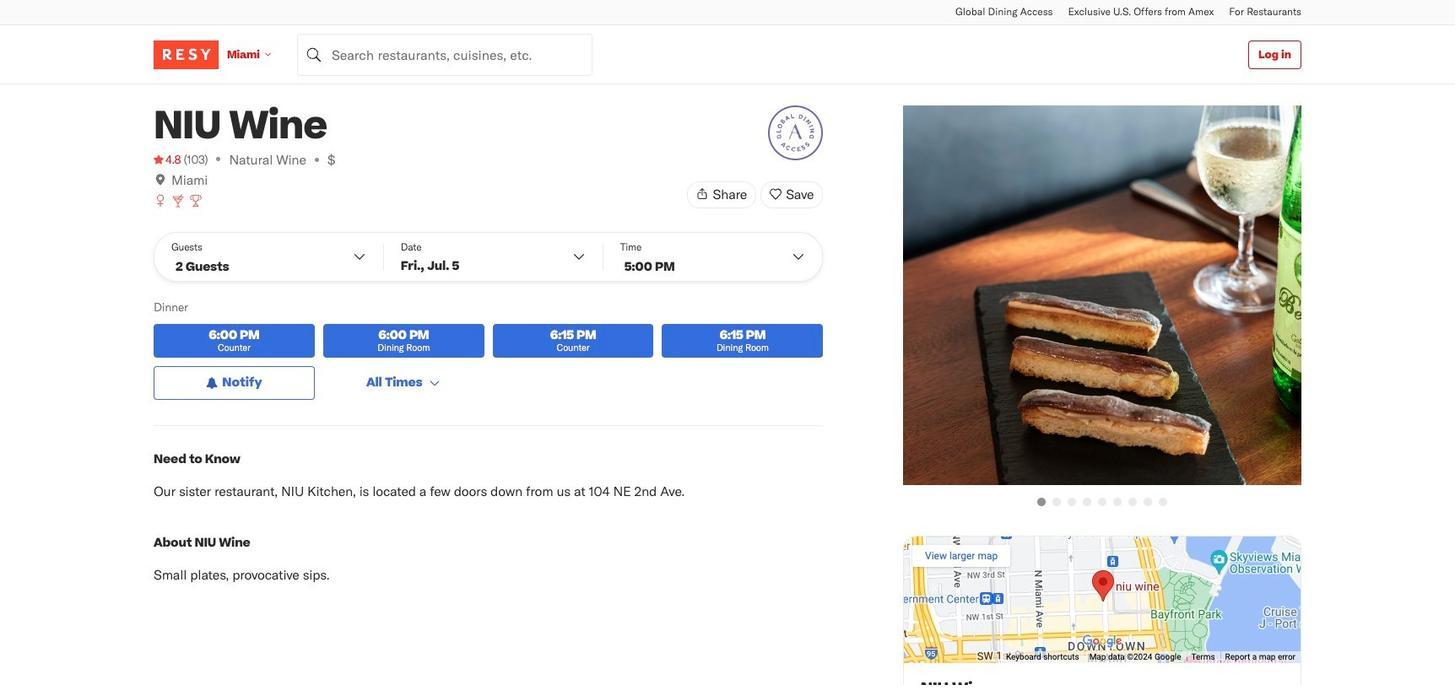Task type: locate. For each thing, give the bounding box(es) containing it.
None field
[[297, 33, 592, 76]]



Task type: describe. For each thing, give the bounding box(es) containing it.
Search restaurants, cuisines, etc. text field
[[297, 33, 592, 76]]

4.8 out of 5 stars image
[[154, 151, 181, 168]]



Task type: vqa. For each thing, say whether or not it's contained in the screenshot.
4.8 out of 5 stars IMAGE at top left
yes



